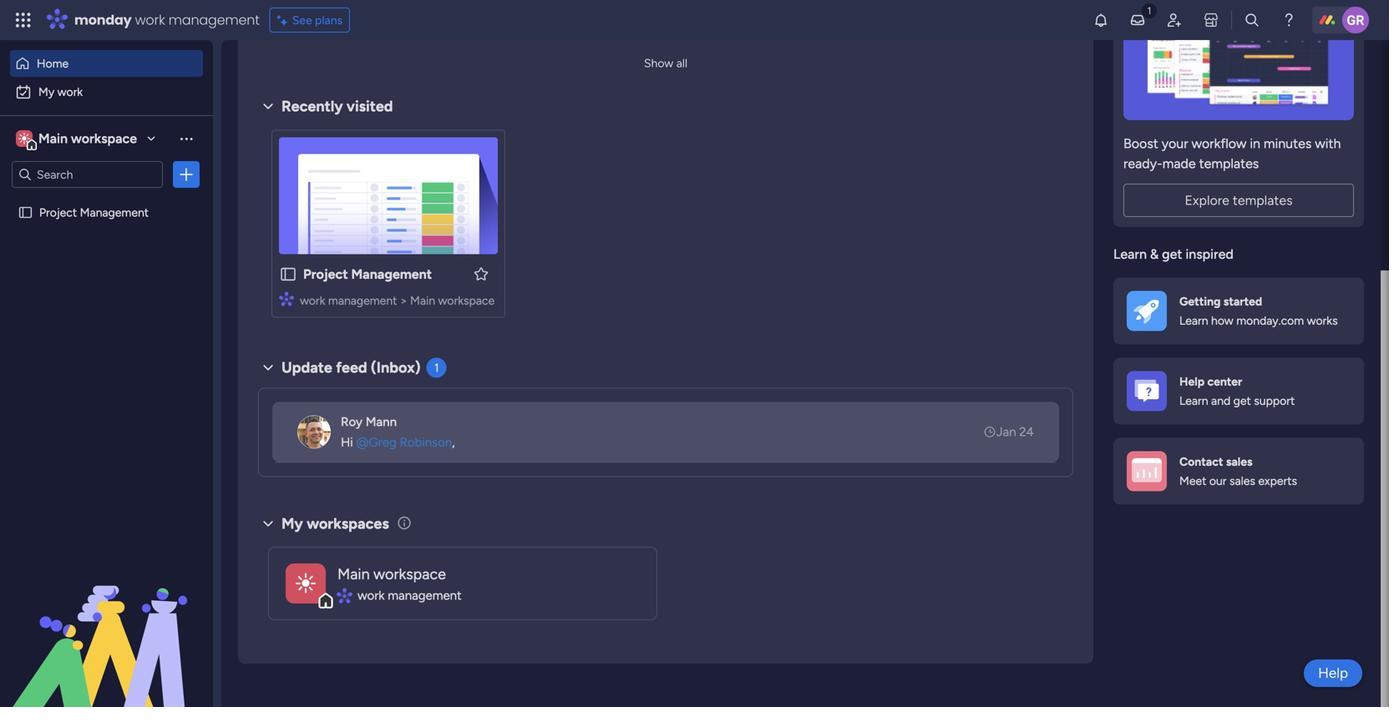 Task type: describe. For each thing, give the bounding box(es) containing it.
(inbox)
[[371, 359, 421, 377]]

main workspace button
[[12, 124, 163, 153]]

0 vertical spatial sales
[[1226, 455, 1253, 469]]

getting
[[1180, 295, 1221, 309]]

help for help
[[1318, 665, 1348, 682]]

close recently visited image
[[258, 96, 278, 117]]

main inside workspace selection element
[[38, 131, 68, 147]]

search everything image
[[1244, 12, 1261, 28]]

2 horizontal spatial main
[[410, 294, 435, 308]]

help center learn and get support
[[1180, 375, 1295, 408]]

1 image
[[1142, 1, 1157, 20]]

templates inside explore templates button
[[1233, 192, 1293, 208]]

meet
[[1180, 474, 1207, 488]]

our
[[1210, 474, 1227, 488]]

workspace options image
[[178, 130, 195, 147]]

plans
[[315, 13, 343, 27]]

see plans button
[[270, 8, 350, 33]]

home
[[37, 56, 69, 71]]

workspace image
[[296, 569, 316, 599]]

invite members image
[[1166, 12, 1183, 28]]

help button
[[1304, 660, 1363, 688]]

update
[[282, 359, 332, 377]]

and
[[1211, 394, 1231, 408]]

help center element
[[1114, 358, 1364, 425]]

public board image inside project management list box
[[18, 205, 33, 221]]

learn for getting
[[1180, 314, 1209, 328]]

getting started element
[[1114, 278, 1364, 344]]

monday work management
[[74, 10, 260, 29]]

management for work management > main workspace
[[328, 294, 397, 308]]

0 vertical spatial management
[[169, 10, 260, 29]]

1 horizontal spatial main workspace
[[338, 565, 446, 583]]

work up update
[[300, 294, 325, 308]]

show all button
[[637, 50, 694, 76]]

workspace selection element
[[16, 129, 140, 150]]

support
[[1254, 394, 1295, 408]]

my for my workspaces
[[282, 515, 303, 533]]

recently
[[282, 97, 343, 115]]

>
[[400, 294, 407, 308]]

explore templates button
[[1124, 184, 1354, 217]]

2 vertical spatial workspace
[[373, 565, 446, 583]]

all
[[676, 56, 688, 70]]

learn for help
[[1180, 394, 1209, 408]]

Search in workspace field
[[35, 165, 140, 184]]

lottie animation image
[[0, 539, 213, 708]]

select product image
[[15, 12, 32, 28]]

management for public board image to the right
[[351, 266, 432, 282]]

work right workspace icon
[[358, 588, 385, 603]]

1 vertical spatial sales
[[1230, 474, 1256, 488]]

boost your workflow in minutes with ready-made templates
[[1124, 136, 1341, 172]]

roy
[[341, 415, 363, 430]]

recently visited
[[282, 97, 393, 115]]

learn & get inspired
[[1114, 246, 1234, 262]]

lottie animation element
[[0, 539, 213, 708]]

management for public board image in the project management list box
[[80, 206, 149, 220]]

management for work management
[[388, 588, 462, 603]]

getting started learn how monday.com works
[[1180, 295, 1338, 328]]

my work
[[38, 85, 83, 99]]

see
[[292, 13, 312, 27]]

help for help center learn and get support
[[1180, 375, 1205, 389]]

mann
[[366, 415, 397, 430]]

my work option
[[10, 79, 203, 105]]



Task type: locate. For each thing, give the bounding box(es) containing it.
workspaces
[[307, 515, 389, 533]]

work down 'home'
[[57, 85, 83, 99]]

project management
[[39, 206, 149, 220], [303, 266, 432, 282]]

1 vertical spatial workspace
[[438, 294, 495, 308]]

main workspace up search in workspace field
[[38, 131, 137, 147]]

1 horizontal spatial public board image
[[279, 265, 297, 284]]

main workspace
[[38, 131, 137, 147], [338, 565, 446, 583]]

made
[[1163, 156, 1196, 172]]

project inside list box
[[39, 206, 77, 220]]

explore templates
[[1185, 192, 1293, 208]]

workspace up work management
[[373, 565, 446, 583]]

1 vertical spatial management
[[351, 266, 432, 282]]

0 horizontal spatial main
[[38, 131, 68, 147]]

learn down getting at the right top of page
[[1180, 314, 1209, 328]]

my right "close my workspaces" image
[[282, 515, 303, 533]]

2 vertical spatial learn
[[1180, 394, 1209, 408]]

main workspace inside workspace selection element
[[38, 131, 137, 147]]

2 vertical spatial management
[[388, 588, 462, 603]]

my workspaces
[[282, 515, 389, 533]]

sales
[[1226, 455, 1253, 469], [1230, 474, 1256, 488]]

templates
[[1199, 156, 1259, 172], [1233, 192, 1293, 208]]

inspired
[[1186, 246, 1234, 262]]

project for public board image in the project management list box
[[39, 206, 77, 220]]

center
[[1208, 375, 1243, 389]]

how
[[1211, 314, 1234, 328]]

24
[[1019, 425, 1034, 440]]

management
[[169, 10, 260, 29], [328, 294, 397, 308], [388, 588, 462, 603]]

2 vertical spatial main
[[338, 565, 370, 583]]

started
[[1224, 295, 1262, 309]]

my inside option
[[38, 85, 54, 99]]

learn left &
[[1114, 246, 1147, 262]]

0 vertical spatial help
[[1180, 375, 1205, 389]]

main
[[38, 131, 68, 147], [410, 294, 435, 308], [338, 565, 370, 583]]

main down my work
[[38, 131, 68, 147]]

sales right our
[[1230, 474, 1256, 488]]

1 vertical spatial main
[[410, 294, 435, 308]]

project management up the work management > main workspace
[[303, 266, 432, 282]]

contact sales meet our sales experts
[[1180, 455, 1297, 488]]

0 horizontal spatial management
[[80, 206, 149, 220]]

jan
[[997, 425, 1016, 440]]

workspace
[[71, 131, 137, 147], [438, 294, 495, 308], [373, 565, 446, 583]]

templates image image
[[1129, 5, 1349, 120]]

1
[[434, 361, 439, 375]]

1 vertical spatial project management
[[303, 266, 432, 282]]

boost
[[1124, 136, 1159, 151]]

1 vertical spatial learn
[[1180, 314, 1209, 328]]

in
[[1250, 136, 1261, 151]]

get inside help center learn and get support
[[1234, 394, 1251, 408]]

1 horizontal spatial management
[[351, 266, 432, 282]]

option
[[0, 198, 213, 201]]

0 vertical spatial public board image
[[18, 205, 33, 221]]

explore
[[1185, 192, 1230, 208]]

0 vertical spatial management
[[80, 206, 149, 220]]

1 vertical spatial management
[[328, 294, 397, 308]]

project for public board image to the right
[[303, 266, 348, 282]]

0 horizontal spatial get
[[1162, 246, 1183, 262]]

roy mann image
[[297, 416, 331, 449]]

close my workspaces image
[[258, 514, 278, 534]]

my
[[38, 85, 54, 99], [282, 515, 303, 533]]

project down search in workspace field
[[39, 206, 77, 220]]

0 horizontal spatial project
[[39, 206, 77, 220]]

add to favorites image
[[473, 266, 490, 282]]

work management
[[358, 588, 462, 603]]

1 vertical spatial get
[[1234, 394, 1251, 408]]

0 vertical spatial my
[[38, 85, 54, 99]]

learn inside help center learn and get support
[[1180, 394, 1209, 408]]

public board image
[[18, 205, 33, 221], [279, 265, 297, 284]]

management up the work management > main workspace
[[351, 266, 432, 282]]

1 vertical spatial templates
[[1233, 192, 1293, 208]]

feed
[[336, 359, 367, 377]]

see plans
[[292, 13, 343, 27]]

update feed (inbox)
[[282, 359, 421, 377]]

my down 'home'
[[38, 85, 54, 99]]

workflow
[[1192, 136, 1247, 151]]

project management for public board image to the right
[[303, 266, 432, 282]]

jan 24
[[997, 425, 1034, 440]]

0 vertical spatial get
[[1162, 246, 1183, 262]]

0 horizontal spatial project management
[[39, 206, 149, 220]]

management
[[80, 206, 149, 220], [351, 266, 432, 282]]

0 vertical spatial main
[[38, 131, 68, 147]]

templates down workflow
[[1199, 156, 1259, 172]]

0 vertical spatial templates
[[1199, 156, 1259, 172]]

0 horizontal spatial public board image
[[18, 205, 33, 221]]

get right and on the bottom of page
[[1234, 394, 1251, 408]]

1 horizontal spatial project
[[303, 266, 348, 282]]

learn
[[1114, 246, 1147, 262], [1180, 314, 1209, 328], [1180, 394, 1209, 408]]

main right >
[[410, 294, 435, 308]]

with
[[1315, 136, 1341, 151]]

sales up our
[[1226, 455, 1253, 469]]

work inside option
[[57, 85, 83, 99]]

close update feed (inbox) image
[[258, 358, 278, 378]]

experts
[[1258, 474, 1297, 488]]

ready-
[[1124, 156, 1163, 172]]

1 vertical spatial main workspace
[[338, 565, 446, 583]]

work
[[135, 10, 165, 29], [57, 85, 83, 99], [300, 294, 325, 308], [358, 588, 385, 603]]

templates inside boost your workflow in minutes with ready-made templates
[[1199, 156, 1259, 172]]

help image
[[1281, 12, 1297, 28]]

management down search in workspace field
[[80, 206, 149, 220]]

templates right explore
[[1233, 192, 1293, 208]]

greg robinson image
[[1343, 7, 1369, 33]]

project management for public board image in the project management list box
[[39, 206, 149, 220]]

get right &
[[1162, 246, 1183, 262]]

0 vertical spatial learn
[[1114, 246, 1147, 262]]

help inside button
[[1318, 665, 1348, 682]]

show
[[644, 56, 674, 70]]

your
[[1162, 136, 1188, 151]]

1 horizontal spatial main
[[338, 565, 370, 583]]

0 vertical spatial workspace
[[71, 131, 137, 147]]

visited
[[347, 97, 393, 115]]

work management > main workspace
[[300, 294, 495, 308]]

roy mann
[[341, 415, 397, 430]]

learn inside getting started learn how monday.com works
[[1180, 314, 1209, 328]]

project management down search in workspace field
[[39, 206, 149, 220]]

1 horizontal spatial my
[[282, 515, 303, 533]]

monday marketplace image
[[1203, 12, 1220, 28]]

0 horizontal spatial main workspace
[[38, 131, 137, 147]]

my for my work
[[38, 85, 54, 99]]

1 horizontal spatial help
[[1318, 665, 1348, 682]]

contact sales element
[[1114, 438, 1364, 505]]

project
[[39, 206, 77, 220], [303, 266, 348, 282]]

show all
[[644, 56, 688, 70]]

update feed image
[[1129, 12, 1146, 28]]

1 vertical spatial project
[[303, 266, 348, 282]]

project up the work management > main workspace
[[303, 266, 348, 282]]

&
[[1150, 246, 1159, 262]]

home link
[[10, 50, 203, 77]]

work right monday
[[135, 10, 165, 29]]

options image
[[178, 166, 195, 183]]

1 vertical spatial public board image
[[279, 265, 297, 284]]

monday
[[74, 10, 132, 29]]

1 vertical spatial help
[[1318, 665, 1348, 682]]

learn left and on the bottom of page
[[1180, 394, 1209, 408]]

workspace up search in workspace field
[[71, 131, 137, 147]]

management inside list box
[[80, 206, 149, 220]]

minutes
[[1264, 136, 1312, 151]]

works
[[1307, 314, 1338, 328]]

0 horizontal spatial my
[[38, 85, 54, 99]]

home option
[[10, 50, 203, 77]]

0 vertical spatial project management
[[39, 206, 149, 220]]

help inside help center learn and get support
[[1180, 375, 1205, 389]]

contact
[[1180, 455, 1223, 469]]

1 horizontal spatial get
[[1234, 394, 1251, 408]]

notifications image
[[1093, 12, 1109, 28]]

main right workspace icon
[[338, 565, 370, 583]]

my work link
[[10, 79, 203, 105]]

project management inside list box
[[39, 206, 149, 220]]

project management list box
[[0, 195, 213, 452]]

workspace inside button
[[71, 131, 137, 147]]

1 vertical spatial my
[[282, 515, 303, 533]]

workspace image
[[16, 129, 33, 148], [18, 129, 30, 148], [286, 564, 326, 604]]

0 vertical spatial main workspace
[[38, 131, 137, 147]]

1 horizontal spatial project management
[[303, 266, 432, 282]]

0 horizontal spatial help
[[1180, 375, 1205, 389]]

help
[[1180, 375, 1205, 389], [1318, 665, 1348, 682]]

monday.com
[[1237, 314, 1304, 328]]

get
[[1162, 246, 1183, 262], [1234, 394, 1251, 408]]

main workspace up work management
[[338, 565, 446, 583]]

0 vertical spatial project
[[39, 206, 77, 220]]

workspace down add to favorites icon
[[438, 294, 495, 308]]



Task type: vqa. For each thing, say whether or not it's contained in the screenshot.
'Update feed' icon
yes



